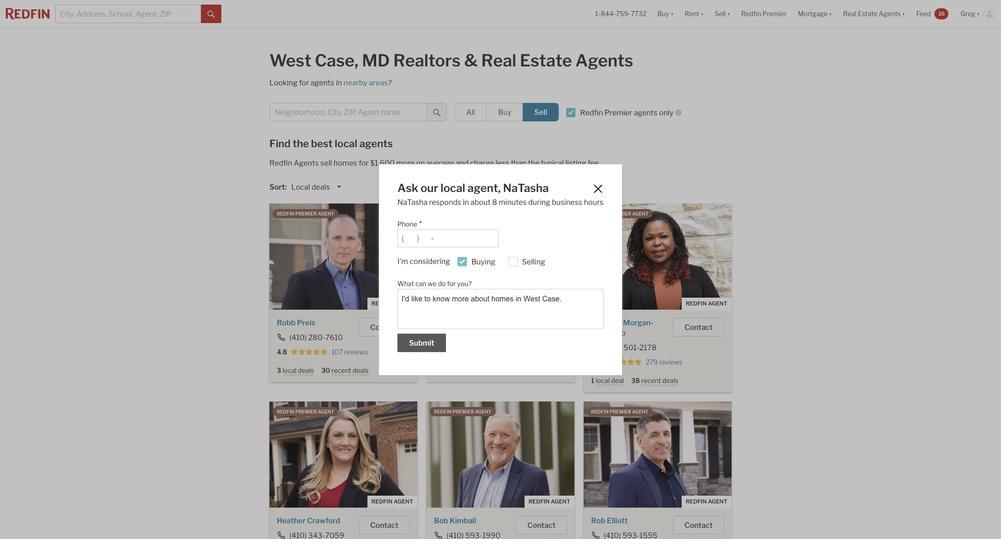Task type: describe. For each thing, give the bounding box(es) containing it.
average
[[427, 159, 454, 168]]

38
[[631, 377, 640, 385]]

agents for for
[[311, 79, 334, 87]]

photo of mitch toland jr image
[[427, 204, 575, 310]]

1 local deal
[[591, 377, 624, 385]]

bob
[[434, 517, 448, 526]]

ask
[[398, 181, 418, 195]]

photo of rob elliott image
[[584, 402, 732, 509]]

3 local deals
[[277, 367, 314, 375]]

we
[[428, 280, 437, 288]]

deals for 38 recent deals
[[662, 377, 679, 385]]

?
[[388, 79, 392, 87]]

buying
[[471, 258, 495, 266]]

2178
[[640, 344, 657, 353]]

ask our local agent, natasha element
[[398, 181, 581, 195]]

elliott
[[607, 517, 628, 526]]

rob elliott link
[[591, 517, 628, 526]]

&
[[464, 50, 478, 71]]

contact button for heather crawford
[[359, 517, 410, 535]]

natasha responds in about 8 minutes during business hours
[[398, 198, 604, 207]]

about
[[471, 198, 491, 207]]

recent for robb preis
[[332, 367, 351, 375]]

38 recent deals
[[631, 377, 679, 385]]

bob kimball
[[434, 517, 476, 526]]

(410) for (410) 988-3017
[[447, 334, 464, 343]]

contact button for natasha morgan- lipscomb
[[673, 318, 724, 337]]

phone
[[398, 220, 417, 228]]

find the best local agents
[[269, 138, 393, 150]]

279
[[646, 359, 658, 367]]

(410) 280-7610
[[289, 334, 343, 343]]

all
[[466, 108, 475, 117]]

redfin premier agent for bob kimball
[[434, 410, 491, 415]]

for for what
[[447, 280, 456, 288]]

redfin seller's agent
[[501, 300, 570, 307]]

1-844-759-7732
[[595, 10, 647, 18]]

heather
[[277, 517, 306, 526]]

501-
[[624, 344, 640, 353]]

1 horizontal spatial rating 4.8 out of 5 element
[[605, 359, 642, 367]]

0 horizontal spatial rating 4.8 out of 5 element
[[291, 349, 328, 357]]

agents for premier
[[634, 109, 658, 117]]

local inside dialog
[[441, 181, 465, 195]]

4.8
[[277, 349, 287, 356]]

4.9
[[434, 349, 444, 356]]

1-
[[595, 10, 601, 18]]

our
[[421, 181, 438, 195]]

kimball
[[450, 517, 476, 526]]

redfin agents sell homes for $1,600 more on average and charge less than the typical listing fee.
[[269, 159, 601, 168]]

7732
[[631, 10, 647, 18]]

1 horizontal spatial natasha
[[503, 181, 549, 195]]

submit
[[409, 339, 434, 348]]

i'm
[[398, 257, 408, 266]]

crawford
[[307, 517, 340, 526]]

heather crawford
[[277, 517, 340, 526]]

less
[[496, 159, 509, 168]]

ask our local agent, natasha
[[398, 181, 549, 195]]

0 horizontal spatial in
[[336, 79, 342, 87]]

(443) 501-2178
[[604, 344, 657, 353]]

homes
[[334, 159, 357, 168]]

redfin premier agents only
[[580, 109, 674, 117]]

redfin agent for bob kimball
[[529, 499, 570, 506]]

what
[[398, 280, 414, 288]]

premier for heather crawford
[[295, 410, 317, 415]]

30 recent deals
[[321, 367, 369, 375]]

photo of heather crawford image
[[269, 402, 417, 509]]

more
[[396, 159, 415, 168]]

than
[[511, 159, 526, 168]]

areas
[[369, 79, 388, 87]]

responds
[[429, 198, 461, 207]]

redfin agent for rob elliott
[[686, 499, 728, 506]]

local up homes
[[335, 138, 357, 150]]

(410) for (410) 280-7610
[[289, 334, 307, 343]]

0 horizontal spatial the
[[293, 138, 309, 150]]

redfin premier agent for heather crawford
[[277, 410, 334, 415]]

redfin for redfin agents sell homes for $1,600 more on average and charge less than the typical listing fee.
[[269, 159, 292, 168]]

(410) 280-7610 button
[[277, 334, 343, 343]]

Phone telephone field
[[402, 235, 494, 243]]

0 horizontal spatial for
[[299, 79, 309, 87]]

sort:
[[269, 183, 287, 192]]

agent,
[[468, 181, 501, 195]]

deal
[[611, 377, 624, 385]]

107
[[332, 349, 343, 356]]

md
[[362, 50, 390, 71]]

during
[[528, 198, 550, 207]]

listing
[[566, 159, 586, 168]]

charge
[[470, 159, 494, 168]]

heather crawford link
[[277, 517, 340, 526]]

redfin for redfin premier agents only
[[580, 109, 603, 117]]

All radio
[[454, 103, 487, 122]]

redfin agent for heather crawford
[[372, 499, 413, 506]]

deals for 3 local deals
[[298, 367, 314, 375]]

Buy radio
[[486, 103, 523, 122]]

find
[[269, 138, 291, 150]]

photo of natasha morgan-lipscomb image
[[584, 204, 732, 310]]

8
[[492, 198, 497, 207]]

rob
[[591, 517, 605, 526]]

natasha morgan- lipscomb
[[591, 319, 653, 338]]

(410) 988-3017 button
[[434, 334, 501, 343]]

submit button
[[398, 334, 446, 352]]

deals for 30 recent deals
[[353, 367, 369, 375]]

seller's
[[523, 300, 550, 307]]

premier for rob elliott
[[610, 410, 631, 415]]

looking
[[269, 79, 297, 87]]

buy
[[498, 108, 512, 117]]

16
[[938, 10, 945, 17]]

Sell radio
[[523, 103, 559, 122]]

1
[[591, 377, 594, 385]]

1 vertical spatial the
[[528, 159, 540, 168]]

2 vertical spatial agents
[[360, 138, 393, 150]]

fee.
[[588, 159, 601, 168]]



Task type: locate. For each thing, give the bounding box(es) containing it.
0 vertical spatial reviews
[[344, 349, 368, 356]]

natasha inside natasha morgan- lipscomb
[[591, 319, 622, 328]]

0 vertical spatial premier
[[763, 10, 787, 18]]

1 horizontal spatial recent
[[641, 377, 661, 385]]

hours
[[584, 198, 604, 207]]

natasha for in
[[398, 198, 428, 207]]

(410) 988-3017
[[447, 334, 500, 343]]

redfin premier
[[741, 10, 787, 18]]

preis
[[297, 319, 315, 328]]

rating 4.8 out of 5 element down (410) 280-7610 button
[[291, 349, 328, 357]]

rating 4.8 out of 5 element down (443) 501-2178 button
[[605, 359, 642, 367]]

nearby
[[344, 79, 367, 87]]

on
[[416, 159, 425, 168]]

redfin inside button
[[741, 10, 761, 18]]

redfin premier agent
[[277, 211, 334, 217], [591, 211, 648, 217], [277, 410, 334, 415], [434, 410, 491, 415], [591, 410, 648, 415]]

1 vertical spatial premier
[[605, 109, 632, 117]]

considering
[[410, 257, 450, 266]]

0 horizontal spatial agents
[[311, 79, 334, 87]]

natasha up minutes
[[503, 181, 549, 195]]

7610
[[325, 334, 343, 343]]

submit search image
[[433, 109, 440, 116]]

1 horizontal spatial agents
[[360, 138, 393, 150]]

1 horizontal spatial for
[[359, 159, 369, 168]]

(410) left 988-
[[447, 334, 464, 343]]

natasha
[[503, 181, 549, 195], [398, 198, 428, 207], [591, 319, 622, 328]]

robb preis
[[277, 319, 315, 328]]

redfin
[[741, 10, 761, 18], [580, 109, 603, 117], [269, 159, 292, 168]]

feed
[[916, 10, 931, 18]]

1 vertical spatial reviews
[[659, 359, 683, 367]]

for for redfin
[[359, 159, 369, 168]]

agents down case,
[[311, 79, 334, 87]]

recent right "38"
[[641, 377, 661, 385]]

759-
[[616, 10, 631, 18]]

photo of bob kimball image
[[427, 402, 575, 509]]

for
[[299, 79, 309, 87], [359, 159, 369, 168], [447, 280, 456, 288]]

contact for robb preis
[[370, 324, 398, 332]]

1 horizontal spatial (410)
[[447, 334, 464, 343]]

local
[[291, 183, 310, 192]]

ask our local agent, natasha dialog
[[379, 164, 622, 376]]

contact button for robb preis
[[359, 318, 410, 337]]

local up responds
[[441, 181, 465, 195]]

can
[[415, 280, 426, 288]]

reviews for natasha morgan- lipscomb
[[659, 359, 683, 367]]

contact for heather crawford
[[370, 522, 398, 531]]

real
[[481, 50, 516, 71]]

deals left 30
[[298, 367, 314, 375]]

3017
[[483, 334, 500, 343]]

contact button for bob kimball
[[516, 517, 567, 535]]

option group
[[454, 103, 559, 122]]

natasha down ask
[[398, 198, 428, 207]]

estate
[[520, 50, 572, 71]]

reviews right 107
[[344, 349, 368, 356]]

what can we do for you? element
[[398, 275, 599, 289]]

107 reviews
[[332, 349, 368, 356]]

280-
[[308, 334, 325, 343]]

nearby areas link
[[344, 79, 388, 87]]

deals for sort: local deals
[[312, 183, 330, 192]]

2 horizontal spatial for
[[447, 280, 456, 288]]

for inside ask our local agent, natasha dialog
[[447, 280, 456, 288]]

279 reviews
[[646, 359, 683, 367]]

(443) 501-2178 button
[[591, 344, 657, 353]]

2 (410) from the left
[[447, 334, 464, 343]]

deals down the 279 reviews
[[662, 377, 679, 385]]

deals inside sort: local deals
[[312, 183, 330, 192]]

1 horizontal spatial reviews
[[659, 359, 683, 367]]

1 horizontal spatial in
[[463, 198, 469, 207]]

the
[[293, 138, 309, 150], [528, 159, 540, 168]]

0 vertical spatial agents
[[575, 50, 633, 71]]

the right than
[[528, 159, 540, 168]]

1 vertical spatial recent
[[641, 377, 661, 385]]

for right homes
[[359, 159, 369, 168]]

and
[[456, 159, 469, 168]]

0 vertical spatial redfin
[[741, 10, 761, 18]]

1 vertical spatial rating 4.8 out of 5 element
[[605, 359, 642, 367]]

0 vertical spatial agents
[[311, 79, 334, 87]]

recent right 30
[[332, 367, 351, 375]]

natasha for lipscomb
[[591, 319, 622, 328]]

agent
[[318, 211, 334, 217], [632, 211, 648, 217], [394, 300, 413, 307], [551, 300, 570, 307], [708, 300, 728, 307], [318, 410, 334, 415], [475, 410, 491, 415], [632, 410, 648, 415], [394, 499, 413, 506], [551, 499, 570, 506], [708, 499, 728, 506]]

1 horizontal spatial premier
[[763, 10, 787, 18]]

agents
[[575, 50, 633, 71], [294, 159, 319, 168]]

best
[[311, 138, 333, 150]]

2 vertical spatial natasha
[[591, 319, 622, 328]]

What can we do for you? text field
[[402, 294, 599, 325]]

premier
[[763, 10, 787, 18], [605, 109, 632, 117]]

realtors
[[393, 50, 461, 71]]

bob kimball link
[[434, 517, 476, 526]]

contact for rob elliott
[[685, 522, 713, 531]]

the right find
[[293, 138, 309, 150]]

0 horizontal spatial recent
[[332, 367, 351, 375]]

0 horizontal spatial natasha
[[398, 198, 428, 207]]

redfin for redfin premier
[[741, 10, 761, 18]]

sell
[[320, 159, 332, 168]]

0 vertical spatial the
[[293, 138, 309, 150]]

local
[[335, 138, 357, 150], [441, 181, 465, 195], [283, 367, 297, 375], [596, 377, 610, 385]]

0 vertical spatial in
[[336, 79, 342, 87]]

1 vertical spatial natasha
[[398, 198, 428, 207]]

3
[[277, 367, 281, 375]]

agents up $1,600
[[360, 138, 393, 150]]

premier for redfin premier agents only
[[605, 109, 632, 117]]

option group containing all
[[454, 103, 559, 122]]

0 vertical spatial rating 4.8 out of 5 element
[[291, 349, 328, 357]]

2 horizontal spatial natasha
[[591, 319, 622, 328]]

west
[[269, 50, 311, 71]]

minutes
[[499, 198, 527, 207]]

morgan-
[[623, 319, 653, 328]]

case,
[[315, 50, 359, 71]]

0 vertical spatial natasha
[[503, 181, 549, 195]]

2 horizontal spatial redfin
[[741, 10, 761, 18]]

1 horizontal spatial redfin
[[580, 109, 603, 117]]

1-844-759-7732 link
[[595, 10, 647, 18]]

0 horizontal spatial agents
[[294, 159, 319, 168]]

1 (410) from the left
[[289, 334, 307, 343]]

reviews for robb preis
[[344, 349, 368, 356]]

do
[[438, 280, 446, 288]]

submit search image
[[208, 11, 215, 18]]

1 vertical spatial agents
[[294, 159, 319, 168]]

contact for bob kimball
[[527, 522, 556, 531]]

natasha up 'lipscomb'
[[591, 319, 622, 328]]

$1,600
[[370, 159, 395, 168]]

1 vertical spatial in
[[463, 198, 469, 207]]

photo of robb preis image
[[269, 204, 417, 310]]

0 horizontal spatial premier
[[605, 109, 632, 117]]

(410)
[[289, 334, 307, 343], [447, 334, 464, 343]]

in left about
[[463, 198, 469, 207]]

1 horizontal spatial agents
[[575, 50, 633, 71]]

premier inside redfin premier button
[[763, 10, 787, 18]]

local right 3
[[283, 367, 297, 375]]

2 vertical spatial redfin
[[269, 159, 292, 168]]

natasha morgan- lipscomb link
[[591, 319, 653, 338]]

1 vertical spatial agents
[[634, 109, 658, 117]]

premier for redfin premier
[[763, 10, 787, 18]]

looking for agents in nearby areas ?
[[269, 79, 392, 87]]

reviews right 279
[[659, 359, 683, 367]]

recent for natasha morgan- lipscomb
[[641, 377, 661, 385]]

sell
[[534, 108, 547, 117]]

robb preis link
[[277, 319, 315, 328]]

deals down '107 reviews'
[[353, 367, 369, 375]]

typical
[[541, 159, 564, 168]]

agents left only on the top right of page
[[634, 109, 658, 117]]

0 horizontal spatial redfin
[[269, 159, 292, 168]]

phone. required field. element
[[398, 216, 494, 229]]

844-
[[601, 10, 616, 18]]

redfin premier agent for rob elliott
[[591, 410, 648, 415]]

(410) down the robb preis link
[[289, 334, 307, 343]]

i'm considering
[[398, 257, 450, 266]]

contact button for rob elliott
[[673, 517, 724, 535]]

west case, md realtors & real estate agents
[[269, 50, 633, 71]]

1 vertical spatial redfin
[[580, 109, 603, 117]]

1 vertical spatial for
[[359, 159, 369, 168]]

2 vertical spatial for
[[447, 280, 456, 288]]

(443)
[[604, 344, 622, 353]]

lipscomb
[[591, 329, 626, 338]]

0 vertical spatial for
[[299, 79, 309, 87]]

in inside ask our local agent, natasha dialog
[[463, 198, 469, 207]]

local right 1
[[596, 377, 610, 385]]

rating 4.8 out of 5 element
[[291, 349, 328, 357], [605, 359, 642, 367]]

2 horizontal spatial agents
[[634, 109, 658, 117]]

0 horizontal spatial reviews
[[344, 349, 368, 356]]

contact for natasha morgan- lipscomb
[[685, 324, 713, 332]]

1 horizontal spatial the
[[528, 159, 540, 168]]

premier for bob kimball
[[452, 410, 474, 415]]

for right do
[[447, 280, 456, 288]]

you?
[[457, 280, 472, 288]]

in left "nearby"
[[336, 79, 342, 87]]

redfin premier button
[[736, 0, 792, 28]]

0 vertical spatial recent
[[332, 367, 351, 375]]

0 horizontal spatial (410)
[[289, 334, 307, 343]]

deals right local
[[312, 183, 330, 192]]

for right looking
[[299, 79, 309, 87]]

rob elliott
[[591, 517, 628, 526]]



Task type: vqa. For each thing, say whether or not it's contained in the screenshot.
the right Agents
yes



